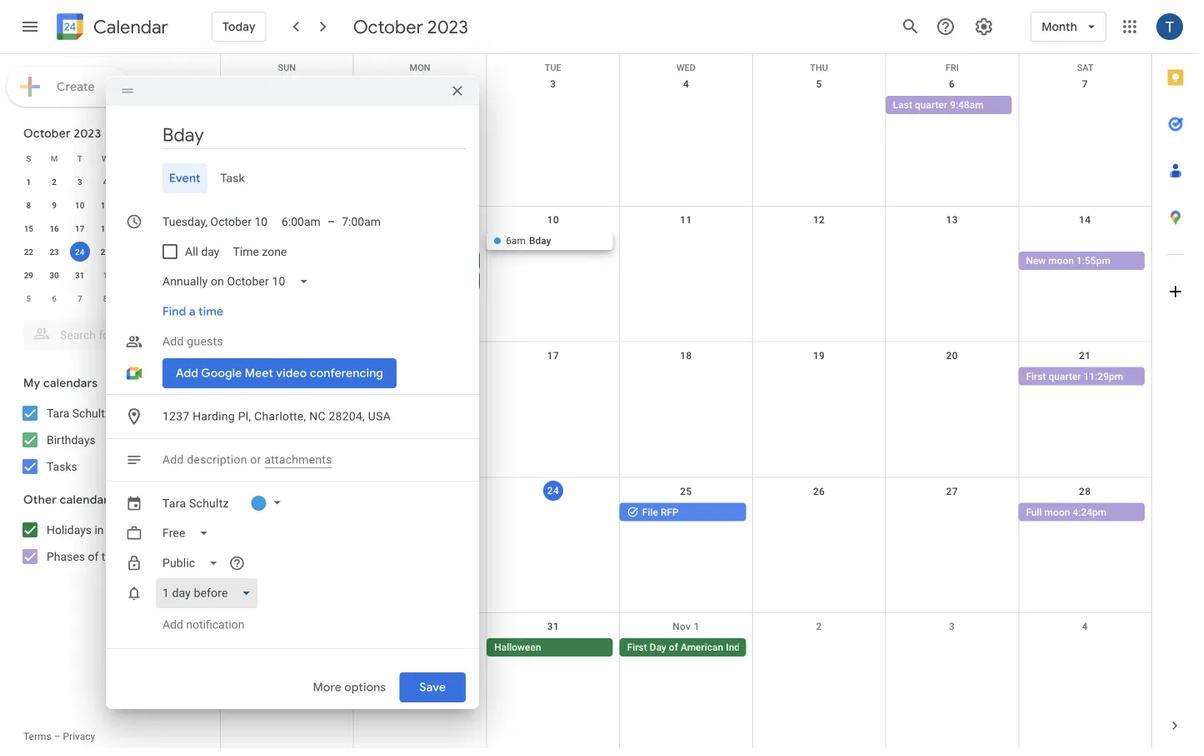 Task type: describe. For each thing, give the bounding box(es) containing it.
time zone button
[[226, 237, 294, 267]]

1 vertical spatial 7
[[180, 177, 185, 187]]

day
[[201, 245, 220, 259]]

11 element
[[95, 195, 115, 215]]

add guests button
[[156, 327, 466, 357]]

25 for 27
[[101, 247, 110, 257]]

23
[[50, 247, 59, 257]]

find
[[163, 304, 186, 319]]

indian
[[726, 642, 754, 654]]

my calendars
[[23, 376, 98, 391]]

holidays in united states
[[47, 523, 176, 537]]

1237
[[163, 410, 190, 424]]

time
[[198, 304, 224, 319]]

0 horizontal spatial 2023
[[74, 126, 101, 141]]

19 inside october 2023 grid
[[126, 223, 136, 233]]

charlotte,
[[254, 410, 306, 424]]

add for add notification
[[163, 618, 183, 632]]

f
[[154, 153, 159, 163]]

calendars for my calendars
[[43, 376, 98, 391]]

task button
[[214, 163, 252, 193]]

13
[[947, 214, 959, 226]]

add for add description or attachments
[[163, 453, 184, 467]]

attachments
[[265, 453, 332, 467]]

14
[[1080, 214, 1092, 226]]

2 vertical spatial 7
[[77, 293, 82, 303]]

1 horizontal spatial october 2023
[[353, 15, 469, 38]]

nov
[[673, 621, 691, 633]]

1237 harding pl, charlotte, nc 28204, usa button
[[156, 402, 466, 432]]

11 for october 2023
[[101, 200, 110, 210]]

today
[[223, 19, 256, 34]]

moon for new
[[1049, 255, 1075, 267]]

row containing sun
[[221, 54, 1152, 73]]

calendar
[[93, 15, 168, 39]]

17 element
[[70, 218, 90, 238]]

november 7 element
[[70, 288, 90, 308]]

add notification
[[163, 618, 245, 632]]

3 for 1
[[77, 177, 82, 187]]

15 element
[[19, 218, 39, 238]]

october 2023 grid
[[16, 147, 195, 310]]

1237 harding pl, charlotte, nc 28204, usa
[[163, 410, 391, 424]]

1 horizontal spatial 2023
[[428, 15, 469, 38]]

last quarter 9:48am
[[894, 99, 984, 111]]

create
[[57, 79, 95, 94]]

8 for sun
[[284, 214, 290, 226]]

all
[[185, 245, 198, 259]]

tue
[[545, 63, 562, 73]]

day
[[650, 642, 667, 654]]

calendar heading
[[90, 15, 168, 39]]

holidays
[[47, 523, 92, 537]]

row group containing 1
[[16, 170, 195, 310]]

halloween button
[[487, 639, 613, 657]]

8 for october 2023
[[26, 200, 31, 210]]

privacy link
[[63, 731, 95, 743]]

to element
[[328, 215, 335, 229]]

pl,
[[238, 410, 251, 424]]

november 11 element
[[172, 288, 192, 308]]

4:24pm
[[1073, 506, 1107, 518]]

29
[[24, 270, 33, 280]]

terms – privacy
[[23, 731, 95, 743]]

16 element
[[44, 218, 64, 238]]

2 for oct 1
[[418, 78, 423, 90]]

24 for 27
[[75, 247, 85, 257]]

13 element
[[147, 195, 167, 215]]

0 horizontal spatial october 2023
[[23, 126, 101, 141]]

oct 1
[[275, 78, 300, 90]]

1 down the 25 element
[[103, 270, 108, 280]]

first for first quarter 11:29pm
[[1027, 371, 1047, 382]]

20 element
[[147, 218, 167, 238]]

main drawer image
[[20, 17, 40, 37]]

a
[[189, 304, 196, 319]]

settings menu image
[[975, 17, 995, 37]]

description
[[187, 453, 247, 467]]

1 right nov
[[694, 621, 700, 633]]

3 for oct 1
[[551, 78, 557, 90]]

moon for full
[[1045, 506, 1071, 518]]

15 inside october 2023 grid
[[24, 223, 33, 233]]

19 element
[[121, 218, 141, 238]]

0 horizontal spatial –
[[54, 731, 60, 743]]

row containing oct 1
[[221, 71, 1152, 207]]

1 vertical spatial 21
[[1080, 350, 1092, 362]]

november 5 element
[[19, 288, 39, 308]]

my
[[23, 376, 40, 391]]

add notification button
[[156, 605, 251, 645]]

1 horizontal spatial 15
[[282, 350, 293, 362]]

24 for 26
[[548, 485, 559, 497]]

27 element
[[147, 242, 167, 262]]

new
[[1027, 255, 1047, 267]]

phases
[[47, 550, 85, 564]]

12
[[814, 214, 826, 226]]

t
[[77, 153, 82, 163]]

1 vertical spatial 27
[[947, 486, 959, 497]]

the
[[102, 550, 118, 564]]

28204,
[[329, 410, 365, 424]]

time zone
[[233, 245, 287, 259]]

bday
[[529, 235, 552, 247]]

2 horizontal spatial 6
[[950, 78, 956, 90]]

1 horizontal spatial tab list
[[1153, 54, 1199, 703]]

of inside first day of american indian heritage month button
[[669, 642, 679, 654]]

november 1 element
[[95, 265, 115, 285]]

2 horizontal spatial 2
[[817, 621, 823, 633]]

2 for 1
[[52, 177, 57, 187]]

schultz inside my calendars list
[[72, 406, 111, 420]]

11 for sun
[[681, 214, 693, 226]]

first day of american indian heritage month
[[628, 642, 826, 654]]

1 vertical spatial tara schultz
[[163, 496, 229, 510]]

create button
[[7, 67, 130, 107]]

first quarter 11:29pm
[[1027, 371, 1124, 382]]

full moon 4:24pm
[[1027, 506, 1107, 518]]

my calendars button
[[3, 370, 207, 397]]

task
[[221, 171, 245, 186]]

2 vertical spatial 3
[[950, 621, 956, 633]]

november 6 element
[[44, 288, 64, 308]]

26
[[814, 486, 826, 497]]

row containing 24
[[221, 478, 1152, 614]]

other
[[23, 493, 57, 508]]

sat
[[1078, 63, 1094, 73]]

25 for 26
[[681, 486, 693, 497]]

november 4 element
[[172, 265, 192, 285]]

in
[[95, 523, 104, 537]]

1 vertical spatial 28
[[1080, 486, 1092, 497]]

10 element
[[70, 195, 90, 215]]

usa
[[368, 410, 391, 424]]

full moon 4:24pm button
[[1019, 503, 1146, 521]]

nc
[[310, 410, 326, 424]]

halloween
[[495, 642, 542, 654]]

sun
[[278, 63, 296, 73]]

End time text field
[[342, 212, 381, 232]]

or
[[250, 453, 261, 467]]

31 element
[[70, 265, 90, 285]]

1 horizontal spatial 6
[[154, 177, 159, 187]]

27 inside '27' element
[[152, 247, 161, 257]]

find a time button
[[156, 297, 230, 327]]

31 for nov 1
[[548, 621, 559, 633]]

file
[[643, 506, 659, 518]]

tab list containing event
[[119, 163, 466, 193]]

grid containing oct 1
[[220, 54, 1152, 750]]

6am bday
[[506, 235, 552, 247]]

terms
[[23, 731, 51, 743]]

w
[[102, 153, 109, 163]]



Task type: vqa. For each thing, say whether or not it's contained in the screenshot.
(GMT+08:00) MALAYSIA TIME - KUALA LUMPUR option
no



Task type: locate. For each thing, give the bounding box(es) containing it.
6
[[950, 78, 956, 90], [154, 177, 159, 187], [52, 293, 57, 303]]

s
[[26, 153, 31, 163], [180, 153, 185, 163]]

0 vertical spatial calendars
[[43, 376, 98, 391]]

notification
[[186, 618, 245, 632]]

7 down 31 element
[[77, 293, 82, 303]]

1 horizontal spatial 25
[[681, 486, 693, 497]]

first left 11:29pm
[[1027, 371, 1047, 382]]

cell inside october 2023 grid
[[169, 193, 195, 217]]

add down find
[[163, 335, 184, 349]]

1 horizontal spatial 24
[[548, 485, 559, 497]]

28 inside "element"
[[178, 247, 187, 257]]

1 vertical spatial 5
[[26, 293, 31, 303]]

month right heritage
[[797, 642, 826, 654]]

november 3 element
[[147, 265, 167, 285]]

birthdays
[[47, 433, 96, 447]]

rfp
[[661, 506, 679, 518]]

11:29pm
[[1084, 371, 1124, 382]]

0 vertical spatial 7
[[1083, 78, 1089, 90]]

file rfp
[[643, 506, 679, 518]]

2 inside grid
[[52, 177, 57, 187]]

0 vertical spatial –
[[328, 215, 335, 229]]

tasks
[[47, 460, 77, 474]]

month up the sat at the right of the page
[[1042, 19, 1078, 34]]

0 horizontal spatial 31
[[75, 270, 85, 280]]

terms link
[[23, 731, 51, 743]]

1 horizontal spatial 5
[[817, 78, 823, 90]]

1 vertical spatial calendars
[[60, 493, 114, 508]]

tara schultz inside my calendars list
[[47, 406, 111, 420]]

0 horizontal spatial 5
[[26, 293, 31, 303]]

tara schultz
[[47, 406, 111, 420], [163, 496, 229, 510]]

tara
[[47, 406, 69, 420], [163, 496, 186, 510]]

tara up birthdays
[[47, 406, 69, 420]]

october 2023 up 'm'
[[23, 126, 101, 141]]

guests
[[187, 335, 223, 349]]

10 for sun
[[548, 214, 559, 226]]

10 up bday
[[548, 214, 559, 226]]

15 up 22
[[24, 223, 33, 233]]

31 for 1
[[75, 270, 85, 280]]

2 horizontal spatial 8
[[284, 214, 290, 226]]

1 vertical spatial of
[[669, 642, 679, 654]]

1 vertical spatial –
[[54, 731, 60, 743]]

last quarter 9:48am button
[[886, 96, 1013, 114]]

0 horizontal spatial 25
[[101, 247, 110, 257]]

1 add from the top
[[163, 335, 184, 349]]

october up 'm'
[[23, 126, 71, 141]]

mon
[[410, 63, 431, 73]]

0 horizontal spatial 6
[[52, 293, 57, 303]]

october
[[353, 15, 424, 38], [23, 126, 71, 141]]

add guests
[[163, 335, 223, 349]]

25 element
[[95, 242, 115, 262]]

1 horizontal spatial 7
[[180, 177, 185, 187]]

add
[[163, 335, 184, 349], [163, 453, 184, 467], [163, 618, 183, 632]]

harding
[[193, 410, 235, 424]]

24 inside cell
[[75, 247, 85, 257]]

of inside other calendars list
[[88, 550, 99, 564]]

28 element
[[172, 242, 192, 262]]

find a time
[[163, 304, 224, 319]]

moon
[[1049, 255, 1075, 267], [1045, 506, 1071, 518]]

calendars for other calendars
[[60, 493, 114, 508]]

schultz down the description on the bottom of page
[[189, 496, 229, 510]]

1 horizontal spatial schultz
[[189, 496, 229, 510]]

9
[[52, 200, 57, 210]]

0 vertical spatial add
[[163, 335, 184, 349]]

event
[[169, 171, 201, 186]]

17
[[75, 223, 85, 233], [548, 350, 559, 362]]

0 vertical spatial 31
[[75, 270, 85, 280]]

month
[[1042, 19, 1078, 34], [797, 642, 826, 654]]

s up event
[[180, 153, 185, 163]]

0 vertical spatial tara
[[47, 406, 69, 420]]

1 horizontal spatial 10
[[548, 214, 559, 226]]

6am
[[506, 235, 526, 247]]

21 inside october 2023 grid
[[178, 223, 187, 233]]

0 vertical spatial 6
[[950, 78, 956, 90]]

Start date text field
[[163, 212, 268, 232]]

grid
[[220, 54, 1152, 750]]

tab list right 11:29pm
[[1153, 54, 1199, 703]]

5 down 29 element
[[26, 293, 31, 303]]

2 horizontal spatial 7
[[1083, 78, 1089, 90]]

moon right new at the right of page
[[1049, 255, 1075, 267]]

31
[[75, 270, 85, 280], [548, 621, 559, 633]]

21 up first quarter 11:29pm button
[[1080, 350, 1092, 362]]

– right terms link
[[54, 731, 60, 743]]

0 vertical spatial 21
[[178, 223, 187, 233]]

1 vertical spatial 3
[[77, 177, 82, 187]]

month inside month popup button
[[1042, 19, 1078, 34]]

1 vertical spatial october 2023
[[23, 126, 101, 141]]

1 vertical spatial moon
[[1045, 506, 1071, 518]]

0 vertical spatial october
[[353, 15, 424, 38]]

24, today element
[[70, 242, 90, 262]]

1 vertical spatial 6
[[154, 177, 159, 187]]

1 vertical spatial 31
[[548, 621, 559, 633]]

7 up 21 element
[[180, 177, 185, 187]]

25 inside row group
[[101, 247, 110, 257]]

moon right full
[[1045, 506, 1071, 518]]

1 s from the left
[[26, 153, 31, 163]]

21 element
[[172, 218, 192, 238]]

24 cell
[[67, 240, 93, 263]]

schultz down my calendars dropdown button
[[72, 406, 111, 420]]

add inside button
[[163, 618, 183, 632]]

None search field
[[0, 313, 207, 350]]

5
[[817, 78, 823, 90], [26, 293, 31, 303]]

calendar element
[[53, 10, 168, 47]]

5 inside october 2023 grid
[[26, 293, 31, 303]]

10 inside row group
[[75, 200, 85, 210]]

states
[[143, 523, 176, 537]]

3 add from the top
[[163, 618, 183, 632]]

5 down thu in the right of the page
[[817, 78, 823, 90]]

calendars inside other calendars dropdown button
[[60, 493, 114, 508]]

6 up 13 element
[[154, 177, 159, 187]]

0 horizontal spatial october
[[23, 126, 71, 141]]

add for add guests
[[163, 335, 184, 349]]

calendars
[[43, 376, 98, 391], [60, 493, 114, 508]]

calendars inside my calendars dropdown button
[[43, 376, 98, 391]]

today button
[[212, 7, 267, 47]]

1 horizontal spatial 27
[[947, 486, 959, 497]]

8 down november 1 element
[[103, 293, 108, 303]]

1 horizontal spatial 31
[[548, 621, 559, 633]]

zone
[[262, 245, 287, 259]]

m
[[51, 153, 58, 163]]

s left 'm'
[[26, 153, 31, 163]]

0 horizontal spatial 18
[[101, 223, 110, 233]]

7 down the sat at the right of the page
[[1083, 78, 1089, 90]]

10 for october 2023
[[75, 200, 85, 210]]

month button
[[1032, 7, 1107, 47]]

1 up 15 element
[[26, 177, 31, 187]]

8 up 15 element
[[26, 200, 31, 210]]

last
[[894, 99, 913, 111]]

phases of the moon
[[47, 550, 151, 564]]

add description or attachments
[[163, 453, 332, 467]]

1 horizontal spatial 17
[[548, 350, 559, 362]]

0 horizontal spatial tara schultz
[[47, 406, 111, 420]]

0 horizontal spatial 28
[[178, 247, 187, 257]]

10
[[75, 200, 85, 210], [548, 214, 559, 226]]

add left 'notification'
[[163, 618, 183, 632]]

calendars up in
[[60, 493, 114, 508]]

1 vertical spatial 11
[[681, 214, 693, 226]]

0 horizontal spatial 8
[[26, 200, 31, 210]]

other calendars
[[23, 493, 114, 508]]

0 vertical spatial moon
[[1049, 255, 1075, 267]]

wed
[[677, 63, 696, 73]]

add down 1237
[[163, 453, 184, 467]]

privacy
[[63, 731, 95, 743]]

2 vertical spatial 8
[[103, 293, 108, 303]]

0 vertical spatial schultz
[[72, 406, 111, 420]]

quarter for 9:48am
[[915, 99, 948, 111]]

1 horizontal spatial 21
[[1080, 350, 1092, 362]]

8
[[26, 200, 31, 210], [284, 214, 290, 226], [103, 293, 108, 303]]

1 vertical spatial 2
[[52, 177, 57, 187]]

10 up 17 element
[[75, 200, 85, 210]]

19
[[126, 223, 136, 233], [814, 350, 826, 362]]

0 vertical spatial 8
[[26, 200, 31, 210]]

1 vertical spatial 19
[[814, 350, 826, 362]]

row
[[221, 54, 1152, 73], [221, 71, 1152, 207], [16, 147, 195, 170], [16, 170, 195, 193], [16, 193, 195, 217], [221, 207, 1152, 342], [16, 217, 195, 240], [16, 240, 195, 263], [16, 263, 195, 287], [16, 287, 195, 310], [221, 342, 1152, 478], [221, 478, 1152, 614], [221, 614, 1152, 750]]

1 horizontal spatial 19
[[814, 350, 826, 362]]

october up mon
[[353, 15, 424, 38]]

1
[[294, 78, 300, 90], [26, 177, 31, 187], [103, 270, 108, 280], [694, 621, 700, 633]]

thu
[[811, 63, 829, 73]]

0 vertical spatial month
[[1042, 19, 1078, 34]]

my calendars list
[[3, 400, 207, 480]]

31 up halloween button
[[548, 621, 559, 633]]

1 vertical spatial tara
[[163, 496, 186, 510]]

cell
[[221, 96, 354, 116], [354, 96, 487, 116], [487, 96, 620, 116], [620, 96, 753, 116], [753, 96, 886, 116], [1019, 96, 1152, 116], [169, 193, 195, 217], [221, 232, 354, 292], [354, 232, 487, 292], [620, 232, 753, 292], [753, 232, 886, 292], [886, 232, 1019, 292], [221, 367, 354, 387], [354, 367, 487, 387], [487, 367, 620, 387], [620, 367, 753, 387], [753, 367, 886, 387], [886, 367, 1019, 387], [221, 503, 354, 523], [354, 503, 487, 523], [487, 503, 620, 523], [753, 503, 886, 523], [886, 503, 1019, 523], [221, 639, 354, 659], [354, 639, 487, 659], [753, 639, 886, 659], [886, 639, 1019, 659], [1019, 639, 1152, 659]]

quarter right the last
[[915, 99, 948, 111]]

1 vertical spatial 10
[[548, 214, 559, 226]]

0 horizontal spatial first
[[628, 642, 648, 654]]

0 horizontal spatial 17
[[75, 223, 85, 233]]

2
[[418, 78, 423, 90], [52, 177, 57, 187], [817, 621, 823, 633]]

1 right oct
[[294, 78, 300, 90]]

0 vertical spatial 15
[[24, 223, 33, 233]]

0 vertical spatial 5
[[817, 78, 823, 90]]

None field
[[156, 267, 322, 297], [156, 519, 222, 549], [156, 549, 232, 579], [156, 579, 265, 609], [156, 267, 322, 297], [156, 519, 222, 549], [156, 549, 232, 579], [156, 579, 265, 609]]

0 horizontal spatial schultz
[[72, 406, 111, 420]]

moon
[[121, 550, 151, 564]]

0 horizontal spatial 21
[[178, 223, 187, 233]]

heritage
[[756, 642, 795, 654]]

1 horizontal spatial 11
[[681, 214, 693, 226]]

1 horizontal spatial 18
[[681, 350, 693, 362]]

6 down the 30 'element' on the top left
[[52, 293, 57, 303]]

october 2023 up mon
[[353, 15, 469, 38]]

0 vertical spatial 27
[[152, 247, 161, 257]]

tara up the states
[[163, 496, 186, 510]]

november 8 element
[[95, 288, 115, 308]]

0 vertical spatial of
[[88, 550, 99, 564]]

21 up 28 "element"
[[178, 223, 187, 233]]

6 down fri
[[950, 78, 956, 90]]

22
[[24, 247, 33, 257]]

moon inside button
[[1045, 506, 1071, 518]]

row containing 1
[[16, 170, 195, 193]]

18 inside october 2023 grid
[[101, 223, 110, 233]]

american
[[681, 642, 724, 654]]

row containing 29
[[16, 263, 195, 287]]

0 vertical spatial october 2023
[[353, 15, 469, 38]]

1 vertical spatial 24
[[548, 485, 559, 497]]

calendars right my
[[43, 376, 98, 391]]

1 vertical spatial add
[[163, 453, 184, 467]]

1 horizontal spatial tara
[[163, 496, 186, 510]]

11 inside row group
[[101, 200, 110, 210]]

first
[[1027, 371, 1047, 382], [628, 642, 648, 654]]

28 up full moon 4:24pm button
[[1080, 486, 1092, 497]]

time
[[233, 245, 259, 259]]

17 inside october 2023 grid
[[75, 223, 85, 233]]

november 10 element
[[147, 288, 167, 308]]

1 vertical spatial 8
[[284, 214, 290, 226]]

3 inside row group
[[77, 177, 82, 187]]

1 vertical spatial 15
[[282, 350, 293, 362]]

30 element
[[44, 265, 64, 285]]

9:48am
[[951, 99, 984, 111]]

22 element
[[19, 242, 39, 262]]

first quarter 11:29pm button
[[1019, 367, 1146, 386]]

1:55pm
[[1077, 255, 1111, 267]]

add inside dropdown button
[[163, 335, 184, 349]]

1 vertical spatial 2023
[[74, 126, 101, 141]]

row containing 22
[[16, 240, 195, 263]]

8 up the zone
[[284, 214, 290, 226]]

1 horizontal spatial 3
[[551, 78, 557, 90]]

25 up file rfp 'button'
[[681, 486, 693, 497]]

2 vertical spatial add
[[163, 618, 183, 632]]

2 add from the top
[[163, 453, 184, 467]]

first for first day of american indian heritage month
[[628, 642, 648, 654]]

0 horizontal spatial month
[[797, 642, 826, 654]]

21
[[178, 223, 187, 233], [1080, 350, 1092, 362]]

2023 up mon
[[428, 15, 469, 38]]

tab list up 'start time' "text field"
[[119, 163, 466, 193]]

1 horizontal spatial 28
[[1080, 486, 1092, 497]]

row group
[[16, 170, 195, 310]]

tara inside my calendars list
[[47, 406, 69, 420]]

2 s from the left
[[180, 153, 185, 163]]

nov 1
[[673, 621, 700, 633]]

0 horizontal spatial 2
[[52, 177, 57, 187]]

8 inside row
[[103, 293, 108, 303]]

0 vertical spatial 10
[[75, 200, 85, 210]]

29 element
[[19, 265, 39, 285]]

tara schultz up birthdays
[[47, 406, 111, 420]]

2 vertical spatial 6
[[52, 293, 57, 303]]

25 down 18 element
[[101, 247, 110, 257]]

first left day
[[628, 642, 648, 654]]

2023
[[428, 15, 469, 38], [74, 126, 101, 141]]

0 vertical spatial 19
[[126, 223, 136, 233]]

fri
[[946, 63, 960, 73]]

quarter inside row
[[915, 99, 948, 111]]

full
[[1027, 506, 1043, 518]]

of left the
[[88, 550, 99, 564]]

file rfp button
[[620, 503, 747, 521]]

28 down 21 element
[[178, 247, 187, 257]]

23 element
[[44, 242, 64, 262]]

1 horizontal spatial –
[[328, 215, 335, 229]]

27
[[152, 247, 161, 257], [947, 486, 959, 497]]

of
[[88, 550, 99, 564], [669, 642, 679, 654]]

0 vertical spatial 28
[[178, 247, 187, 257]]

Start time text field
[[282, 212, 321, 232]]

quarter
[[915, 99, 948, 111], [1049, 371, 1082, 382]]

Add title and time text field
[[163, 123, 466, 148]]

31 inside row group
[[75, 270, 85, 280]]

20
[[947, 350, 959, 362]]

row containing 5
[[16, 287, 195, 310]]

new moon 1:55pm
[[1027, 255, 1111, 267]]

1 horizontal spatial month
[[1042, 19, 1078, 34]]

11
[[101, 200, 110, 210], [681, 214, 693, 226]]

1 horizontal spatial first
[[1027, 371, 1047, 382]]

event button
[[163, 163, 207, 193]]

month inside first day of american indian heritage month button
[[797, 642, 826, 654]]

2023 up t
[[74, 126, 101, 141]]

0 horizontal spatial 24
[[75, 247, 85, 257]]

tab list
[[1153, 54, 1199, 703], [119, 163, 466, 193]]

16
[[50, 223, 59, 233]]

12 element
[[121, 195, 141, 215]]

row containing 31
[[221, 614, 1152, 750]]

15 up charlotte,
[[282, 350, 293, 362]]

4
[[684, 78, 690, 90], [103, 177, 108, 187], [180, 270, 185, 280], [1083, 621, 1089, 633]]

0 vertical spatial quarter
[[915, 99, 948, 111]]

moon inside "button"
[[1049, 255, 1075, 267]]

row containing s
[[16, 147, 195, 170]]

1 vertical spatial schultz
[[189, 496, 229, 510]]

– left "end time" text box
[[328, 215, 335, 229]]

1 vertical spatial 18
[[681, 350, 693, 362]]

30
[[50, 270, 59, 280]]

first day of american indian heritage month button
[[620, 639, 826, 657]]

0 horizontal spatial 3
[[77, 177, 82, 187]]

first inside row
[[628, 642, 648, 654]]

0 horizontal spatial 19
[[126, 223, 136, 233]]

0 horizontal spatial quarter
[[915, 99, 948, 111]]

1 vertical spatial 17
[[548, 350, 559, 362]]

Search for people text field
[[33, 320, 180, 350]]

other calendars list
[[3, 517, 207, 570]]

31 down 24, today element
[[75, 270, 85, 280]]

quarter left 11:29pm
[[1049, 371, 1082, 382]]

1 horizontal spatial tara schultz
[[163, 496, 229, 510]]

quarter for 11:29pm
[[1049, 371, 1082, 382]]

united
[[107, 523, 140, 537]]

15
[[24, 223, 33, 233], [282, 350, 293, 362]]

other calendars button
[[3, 487, 207, 514]]

18 element
[[95, 218, 115, 238]]

tara schultz up the states
[[163, 496, 229, 510]]

of right day
[[669, 642, 679, 654]]

0 horizontal spatial tara
[[47, 406, 69, 420]]



